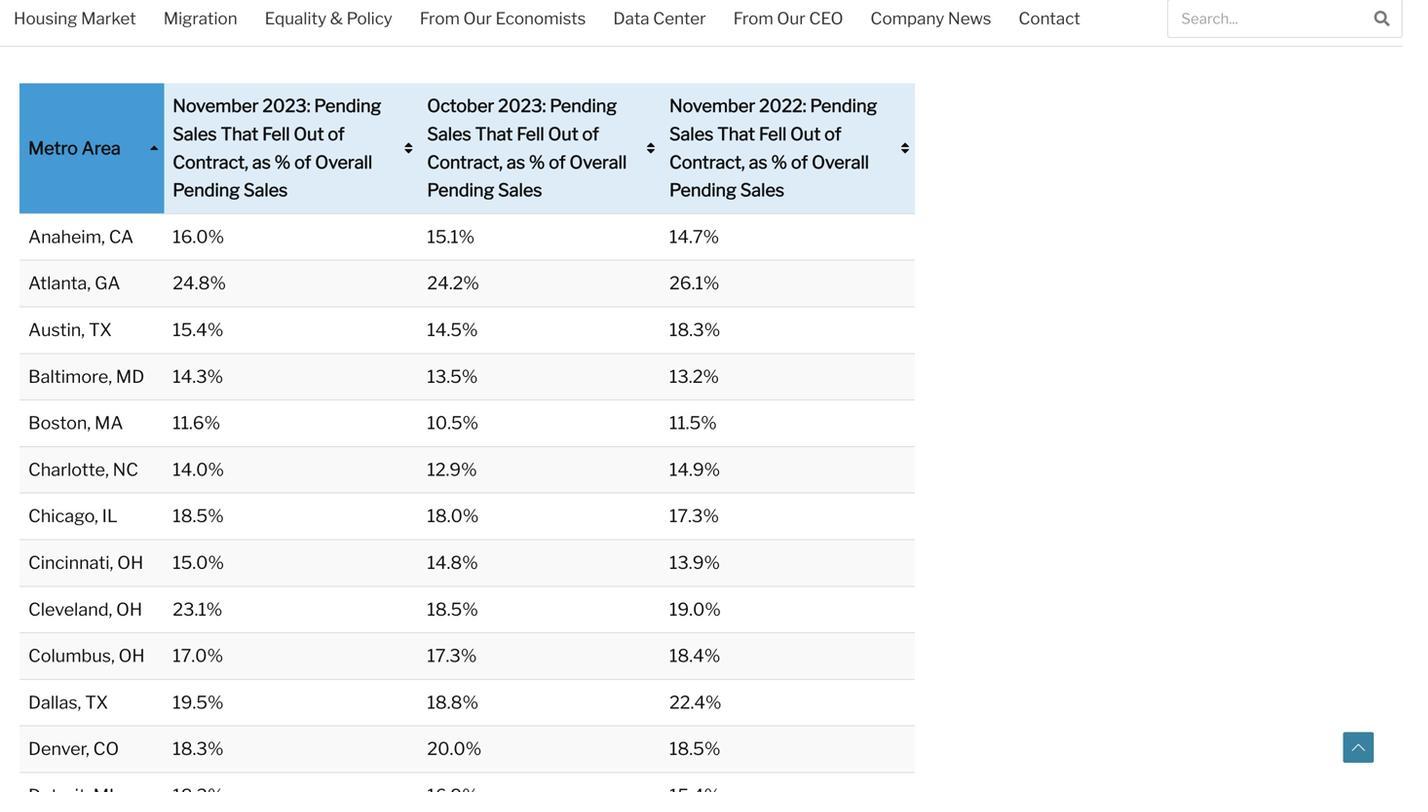 Task type: describe. For each thing, give the bounding box(es) containing it.
charlotte, nc
[[28, 459, 138, 480]]

data for data below came from a list of the 50 most populous metro areas.
[[19, 36, 58, 57]]

contract, for november 2022: pending sales that fell out of contract, as % of overall pending sales
[[670, 151, 745, 173]]

1 horizontal spatial 18.5%
[[427, 599, 478, 620]]

from our economists
[[420, 8, 586, 28]]

15.0%
[[173, 552, 224, 573]]

a
[[207, 36, 216, 57]]

populous
[[372, 36, 448, 57]]

nc
[[113, 459, 138, 480]]

from our ceo
[[733, 8, 843, 28]]

dallas,
[[28, 692, 81, 713]]

areas.
[[505, 36, 554, 57]]

pending up "14.7%"
[[670, 179, 737, 201]]

area
[[82, 137, 121, 159]]

contact
[[1019, 8, 1081, 28]]

metro
[[28, 137, 78, 159]]

list
[[220, 36, 244, 57]]

16.0%
[[173, 226, 224, 247]]

atlanta, ga
[[28, 273, 120, 294]]

policy
[[347, 8, 392, 28]]

november for november 2023: pending sales that fell out of contract, as % of overall pending sales
[[173, 95, 259, 117]]

12.9%
[[427, 459, 477, 480]]

2 vertical spatial 18.5%
[[670, 738, 721, 760]]

19.0%
[[670, 599, 721, 620]]

50
[[299, 36, 323, 57]]

columbus, oh
[[28, 645, 145, 667]]

below
[[62, 36, 111, 57]]

fell for november 2023: pending sales that fell out of contract, as % of overall pending sales
[[262, 123, 290, 145]]

november 2022: pending sales that fell out of contract, as % of overall pending sales
[[670, 95, 877, 201]]

1 horizontal spatial 17.3%
[[670, 505, 719, 527]]

contact link
[[1005, 0, 1094, 41]]

20.0%
[[427, 738, 482, 760]]

2022:
[[759, 95, 806, 117]]

13.2%
[[670, 366, 719, 387]]

18.8%
[[427, 692, 479, 713]]

14.0%
[[173, 459, 224, 480]]

cleveland,
[[28, 599, 112, 620]]

2023: for october
[[498, 95, 546, 117]]

md
[[116, 366, 144, 387]]

18.4%
[[670, 645, 721, 667]]

that for november 2023: pending sales that fell out of contract, as % of overall pending sales
[[221, 123, 258, 145]]

migration
[[163, 8, 237, 28]]

15.4%
[[173, 319, 224, 341]]

came
[[114, 36, 160, 57]]

% for november 2023: pending sales that fell out of contract, as % of overall pending sales
[[275, 151, 291, 173]]

out for october 2023: pending sales that fell out of contract, as % of overall pending sales
[[548, 123, 579, 145]]

il
[[102, 505, 118, 527]]

pending up 16.0%
[[173, 179, 240, 201]]

anaheim, ca
[[28, 226, 134, 247]]

denver, co
[[28, 738, 119, 760]]

0 horizontal spatial 18.3%
[[173, 738, 224, 760]]

dallas, tx
[[28, 692, 108, 713]]

oh for cincinnati, oh
[[117, 552, 143, 573]]

company news link
[[857, 0, 1005, 41]]

baltimore,
[[28, 366, 112, 387]]

ca
[[109, 226, 134, 247]]

cincinnati, oh
[[28, 552, 143, 573]]

pending down most
[[314, 95, 381, 117]]

10.5%
[[427, 412, 479, 434]]

overall for november 2023: pending sales that fell out of contract, as % of overall pending sales
[[315, 151, 372, 173]]

contract, for november 2023: pending sales that fell out of contract, as % of overall pending sales
[[173, 151, 248, 173]]

24.8%
[[173, 273, 226, 294]]

23.1%
[[173, 599, 222, 620]]

that for november 2022: pending sales that fell out of contract, as % of overall pending sales
[[717, 123, 755, 145]]

out for november 2023: pending sales that fell out of contract, as % of overall pending sales
[[294, 123, 324, 145]]

housing
[[14, 8, 77, 28]]

fell for november 2022: pending sales that fell out of contract, as % of overall pending sales
[[759, 123, 787, 145]]

ma
[[95, 412, 123, 434]]

baltimore, md
[[28, 366, 144, 387]]

ceo
[[809, 8, 843, 28]]

that for october 2023: pending sales that fell out of contract, as % of overall pending sales
[[475, 123, 513, 145]]

columbus,
[[28, 645, 115, 667]]

data for data center
[[613, 8, 650, 28]]

data center
[[613, 8, 706, 28]]

cincinnati,
[[28, 552, 113, 573]]

news
[[948, 8, 991, 28]]

0 horizontal spatial 18.5%
[[173, 505, 224, 527]]

anaheim,
[[28, 226, 105, 247]]

from our ceo link
[[720, 0, 857, 41]]

metro
[[452, 36, 501, 57]]

metro area
[[28, 137, 121, 159]]

out for november 2022: pending sales that fell out of contract, as % of overall pending sales
[[790, 123, 821, 145]]

15.1%
[[427, 226, 475, 247]]

13.9%
[[670, 552, 720, 573]]

migration link
[[150, 0, 251, 41]]

overall for october 2023: pending sales that fell out of contract, as % of overall pending sales
[[570, 151, 627, 173]]

denver,
[[28, 738, 89, 760]]

11.6%
[[173, 412, 220, 434]]

cleveland, oh
[[28, 599, 142, 620]]

contract, for october 2023: pending sales that fell out of contract, as % of overall pending sales
[[427, 151, 503, 173]]



Task type: locate. For each thing, give the bounding box(es) containing it.
2 contract, from the left
[[427, 151, 503, 173]]

overall inside october 2023: pending sales that fell out of contract, as % of overall pending sales
[[570, 151, 627, 173]]

18.5% down 22.4%
[[670, 738, 721, 760]]

24.2%
[[427, 273, 479, 294]]

economists
[[496, 8, 586, 28]]

3 that from the left
[[717, 123, 755, 145]]

2023: down data below came from a list of the 50 most populous metro areas.
[[262, 95, 310, 117]]

0 horizontal spatial 17.3%
[[427, 645, 477, 667]]

oh for cleveland, oh
[[116, 599, 142, 620]]

14.3%
[[173, 366, 223, 387]]

0 vertical spatial 18.3%
[[670, 319, 720, 341]]

2 horizontal spatial %
[[771, 151, 787, 173]]

% inside october 2023: pending sales that fell out of contract, as % of overall pending sales
[[529, 151, 545, 173]]

2 horizontal spatial overall
[[812, 151, 869, 173]]

0 horizontal spatial as
[[252, 151, 271, 173]]

oh for columbus, oh
[[119, 645, 145, 667]]

market
[[81, 8, 136, 28]]

out down 2022:
[[790, 123, 821, 145]]

out inside november 2022: pending sales that fell out of contract, as % of overall pending sales
[[790, 123, 821, 145]]

data center link
[[600, 0, 720, 41]]

overall inside november 2022: pending sales that fell out of contract, as % of overall pending sales
[[812, 151, 869, 173]]

fell down areas.
[[517, 123, 544, 145]]

fell inside october 2023: pending sales that fell out of contract, as % of overall pending sales
[[517, 123, 544, 145]]

0 vertical spatial 17.3%
[[670, 505, 719, 527]]

0 horizontal spatial overall
[[315, 151, 372, 173]]

october 2023: pending sales that fell out of contract, as % of overall pending sales
[[427, 95, 627, 201]]

0 horizontal spatial our
[[463, 8, 492, 28]]

1 vertical spatial tx
[[85, 692, 108, 713]]

0 vertical spatial oh
[[117, 552, 143, 573]]

fell inside november 2022: pending sales that fell out of contract, as % of overall pending sales
[[759, 123, 787, 145]]

18.5%
[[173, 505, 224, 527], [427, 599, 478, 620], [670, 738, 721, 760]]

0 horizontal spatial contract,
[[173, 151, 248, 173]]

from for from our ceo
[[733, 8, 774, 28]]

contract, inside october 2023: pending sales that fell out of contract, as % of overall pending sales
[[427, 151, 503, 173]]

pending up 15.1%
[[427, 179, 494, 201]]

% inside november 2023: pending sales that fell out of contract, as % of overall pending sales
[[275, 151, 291, 173]]

as for november 2023: pending sales that fell out of contract, as % of overall pending sales
[[252, 151, 271, 173]]

0 horizontal spatial data
[[19, 36, 58, 57]]

austin, tx
[[28, 319, 112, 341]]

data down housing at left top
[[19, 36, 58, 57]]

1 % from the left
[[275, 151, 291, 173]]

0 horizontal spatial from
[[420, 8, 460, 28]]

of
[[248, 36, 265, 57], [328, 123, 345, 145], [582, 123, 599, 145], [825, 123, 842, 145], [294, 151, 311, 173], [549, 151, 566, 173], [791, 151, 808, 173]]

0 horizontal spatial %
[[275, 151, 291, 173]]

14.9%
[[670, 459, 720, 480]]

18.5% down the 14.8%
[[427, 599, 478, 620]]

1 contract, from the left
[[173, 151, 248, 173]]

2 horizontal spatial out
[[790, 123, 821, 145]]

0 vertical spatial tx
[[89, 319, 112, 341]]

0 horizontal spatial fell
[[262, 123, 290, 145]]

co
[[93, 738, 119, 760]]

3 % from the left
[[771, 151, 787, 173]]

2 % from the left
[[529, 151, 545, 173]]

18.5% down the 14.0%
[[173, 505, 224, 527]]

1 fell from the left
[[262, 123, 290, 145]]

overall inside november 2023: pending sales that fell out of contract, as % of overall pending sales
[[315, 151, 372, 173]]

18.3% down 19.5%
[[173, 738, 224, 760]]

&
[[330, 8, 343, 28]]

1 horizontal spatial november
[[670, 95, 755, 117]]

14.5%
[[427, 319, 478, 341]]

1 horizontal spatial from
[[733, 8, 774, 28]]

1 vertical spatial 17.3%
[[427, 645, 477, 667]]

1 vertical spatial data
[[19, 36, 58, 57]]

1 horizontal spatial overall
[[570, 151, 627, 173]]

1 horizontal spatial out
[[548, 123, 579, 145]]

2 fell from the left
[[517, 123, 544, 145]]

2 2023: from the left
[[498, 95, 546, 117]]

atlanta,
[[28, 273, 91, 294]]

2023: inside november 2023: pending sales that fell out of contract, as % of overall pending sales
[[262, 95, 310, 117]]

2 horizontal spatial contract,
[[670, 151, 745, 173]]

housing market link
[[0, 0, 150, 41]]

2 overall from the left
[[570, 151, 627, 173]]

2 our from the left
[[777, 8, 806, 28]]

overall for november 2022: pending sales that fell out of contract, as % of overall pending sales
[[812, 151, 869, 173]]

2 november from the left
[[670, 95, 755, 117]]

boston, ma
[[28, 412, 123, 434]]

pending right 2022:
[[810, 95, 877, 117]]

1 vertical spatial 18.3%
[[173, 738, 224, 760]]

tx for dallas, tx
[[85, 692, 108, 713]]

3 contract, from the left
[[670, 151, 745, 173]]

None search field
[[1168, 0, 1403, 38]]

2 horizontal spatial 18.5%
[[670, 738, 721, 760]]

october
[[427, 95, 494, 117]]

equality
[[265, 8, 327, 28]]

1 horizontal spatial contract,
[[427, 151, 503, 173]]

1 from from the left
[[420, 8, 460, 28]]

tx
[[89, 319, 112, 341], [85, 692, 108, 713]]

17.3% up 18.8%
[[427, 645, 477, 667]]

out inside october 2023: pending sales that fell out of contract, as % of overall pending sales
[[548, 123, 579, 145]]

equality & policy
[[265, 8, 392, 28]]

austin,
[[28, 319, 85, 341]]

most
[[327, 36, 369, 57]]

oh
[[117, 552, 143, 573], [116, 599, 142, 620], [119, 645, 145, 667]]

1 overall from the left
[[315, 151, 372, 173]]

0 vertical spatial data
[[613, 8, 650, 28]]

13.5%
[[427, 366, 478, 387]]

company
[[871, 8, 945, 28]]

oh right cleveland,
[[116, 599, 142, 620]]

tx right austin, at top left
[[89, 319, 112, 341]]

from left ceo
[[733, 8, 774, 28]]

%
[[275, 151, 291, 173], [529, 151, 545, 173], [771, 151, 787, 173]]

our up metro
[[463, 8, 492, 28]]

november inside november 2022: pending sales that fell out of contract, as % of overall pending sales
[[670, 95, 755, 117]]

1 horizontal spatial fell
[[517, 123, 544, 145]]

pending
[[314, 95, 381, 117], [550, 95, 617, 117], [810, 95, 877, 117], [173, 179, 240, 201], [427, 179, 494, 201], [670, 179, 737, 201]]

data below came from a list of the 50 most populous metro areas.
[[19, 36, 554, 57]]

18.3%
[[670, 319, 720, 341], [173, 738, 224, 760]]

chicago,
[[28, 505, 98, 527]]

data
[[613, 8, 650, 28], [19, 36, 58, 57]]

14.7%
[[670, 226, 719, 247]]

contract,
[[173, 151, 248, 173], [427, 151, 503, 173], [670, 151, 745, 173]]

19.5%
[[173, 692, 224, 713]]

% for november 2022: pending sales that fell out of contract, as % of overall pending sales
[[771, 151, 787, 173]]

equality & policy link
[[251, 0, 406, 41]]

1 horizontal spatial data
[[613, 8, 650, 28]]

3 fell from the left
[[759, 123, 787, 145]]

out
[[294, 123, 324, 145], [548, 123, 579, 145], [790, 123, 821, 145]]

november down the a
[[173, 95, 259, 117]]

2023:
[[262, 95, 310, 117], [498, 95, 546, 117]]

1 horizontal spatial %
[[529, 151, 545, 173]]

fell for october 2023: pending sales that fell out of contract, as % of overall pending sales
[[517, 123, 544, 145]]

2 horizontal spatial fell
[[759, 123, 787, 145]]

from
[[420, 8, 460, 28], [733, 8, 774, 28]]

pending down areas.
[[550, 95, 617, 117]]

1 horizontal spatial 2023:
[[498, 95, 546, 117]]

out down 50
[[294, 123, 324, 145]]

as
[[252, 151, 271, 173], [507, 151, 525, 173], [749, 151, 768, 173]]

out down areas.
[[548, 123, 579, 145]]

november inside november 2023: pending sales that fell out of contract, as % of overall pending sales
[[173, 95, 259, 117]]

that inside october 2023: pending sales that fell out of contract, as % of overall pending sales
[[475, 123, 513, 145]]

tx right dallas, in the left bottom of the page
[[85, 692, 108, 713]]

1 november from the left
[[173, 95, 259, 117]]

3 out from the left
[[790, 123, 821, 145]]

1 that from the left
[[221, 123, 258, 145]]

november for november 2022: pending sales that fell out of contract, as % of overall pending sales
[[670, 95, 755, 117]]

0 horizontal spatial 2023:
[[262, 95, 310, 117]]

22.4%
[[670, 692, 722, 713]]

as inside november 2022: pending sales that fell out of contract, as % of overall pending sales
[[749, 151, 768, 173]]

fell down 2022:
[[759, 123, 787, 145]]

contract, up 16.0%
[[173, 151, 248, 173]]

overall
[[315, 151, 372, 173], [570, 151, 627, 173], [812, 151, 869, 173]]

1 horizontal spatial that
[[475, 123, 513, 145]]

2 horizontal spatial as
[[749, 151, 768, 173]]

november 2023: pending sales that fell out of contract, as % of overall pending sales
[[173, 95, 381, 201]]

1 horizontal spatial 18.3%
[[670, 319, 720, 341]]

our for ceo
[[777, 8, 806, 28]]

from our economists link
[[406, 0, 600, 41]]

as inside october 2023: pending sales that fell out of contract, as % of overall pending sales
[[507, 151, 525, 173]]

as inside november 2023: pending sales that fell out of contract, as % of overall pending sales
[[252, 151, 271, 173]]

contract, inside november 2023: pending sales that fell out of contract, as % of overall pending sales
[[173, 151, 248, 173]]

as for october 2023: pending sales that fell out of contract, as % of overall pending sales
[[507, 151, 525, 173]]

2 as from the left
[[507, 151, 525, 173]]

chicago, il
[[28, 505, 118, 527]]

our for economists
[[463, 8, 492, 28]]

boston,
[[28, 412, 91, 434]]

0 horizontal spatial that
[[221, 123, 258, 145]]

contract, down october
[[427, 151, 503, 173]]

3 overall from the left
[[812, 151, 869, 173]]

2 horizontal spatial that
[[717, 123, 755, 145]]

as for november 2022: pending sales that fell out of contract, as % of overall pending sales
[[749, 151, 768, 173]]

fell
[[262, 123, 290, 145], [517, 123, 544, 145], [759, 123, 787, 145]]

tx for austin, tx
[[89, 319, 112, 341]]

from
[[163, 36, 203, 57]]

1 vertical spatial 18.5%
[[427, 599, 478, 620]]

charlotte,
[[28, 459, 109, 480]]

oh down il
[[117, 552, 143, 573]]

the
[[268, 36, 296, 57]]

2 vertical spatial oh
[[119, 645, 145, 667]]

11.5%
[[670, 412, 717, 434]]

26.1%
[[670, 273, 720, 294]]

0 horizontal spatial out
[[294, 123, 324, 145]]

1 as from the left
[[252, 151, 271, 173]]

out inside november 2023: pending sales that fell out of contract, as % of overall pending sales
[[294, 123, 324, 145]]

that
[[221, 123, 258, 145], [475, 123, 513, 145], [717, 123, 755, 145]]

2 from from the left
[[733, 8, 774, 28]]

search image
[[1374, 10, 1390, 26]]

1 horizontal spatial our
[[777, 8, 806, 28]]

from for from our economists
[[420, 8, 460, 28]]

2 that from the left
[[475, 123, 513, 145]]

17.3%
[[670, 505, 719, 527], [427, 645, 477, 667]]

fell inside november 2023: pending sales that fell out of contract, as % of overall pending sales
[[262, 123, 290, 145]]

0 horizontal spatial november
[[173, 95, 259, 117]]

housing market
[[14, 8, 136, 28]]

3 as from the left
[[749, 151, 768, 173]]

17.3% up the 13.9%
[[670, 505, 719, 527]]

2023: for november
[[262, 95, 310, 117]]

14.8%
[[427, 552, 478, 573]]

0 vertical spatial 18.5%
[[173, 505, 224, 527]]

18.3% down 26.1%
[[670, 319, 720, 341]]

1 vertical spatial oh
[[116, 599, 142, 620]]

fell down the
[[262, 123, 290, 145]]

% inside november 2022: pending sales that fell out of contract, as % of overall pending sales
[[771, 151, 787, 173]]

1 horizontal spatial as
[[507, 151, 525, 173]]

contract, inside november 2022: pending sales that fell out of contract, as % of overall pending sales
[[670, 151, 745, 173]]

center
[[653, 8, 706, 28]]

that inside november 2022: pending sales that fell out of contract, as % of overall pending sales
[[717, 123, 755, 145]]

% for october 2023: pending sales that fell out of contract, as % of overall pending sales
[[529, 151, 545, 173]]

data left center
[[613, 8, 650, 28]]

oh right columbus,
[[119, 645, 145, 667]]

2 out from the left
[[548, 123, 579, 145]]

ga
[[95, 273, 120, 294]]

1 2023: from the left
[[262, 95, 310, 117]]

november left 2022:
[[670, 95, 755, 117]]

that inside november 2023: pending sales that fell out of contract, as % of overall pending sales
[[221, 123, 258, 145]]

Search... search field
[[1169, 0, 1363, 37]]

2023: inside october 2023: pending sales that fell out of contract, as % of overall pending sales
[[498, 95, 546, 117]]

contract, up "14.7%"
[[670, 151, 745, 173]]

2023: down areas.
[[498, 95, 546, 117]]

1 our from the left
[[463, 8, 492, 28]]

17.0%
[[173, 645, 223, 667]]

from up populous
[[420, 8, 460, 28]]

company news
[[871, 8, 991, 28]]

our left ceo
[[777, 8, 806, 28]]

1 out from the left
[[294, 123, 324, 145]]



Task type: vqa. For each thing, say whether or not it's contained in the screenshot.
15.0%
yes



